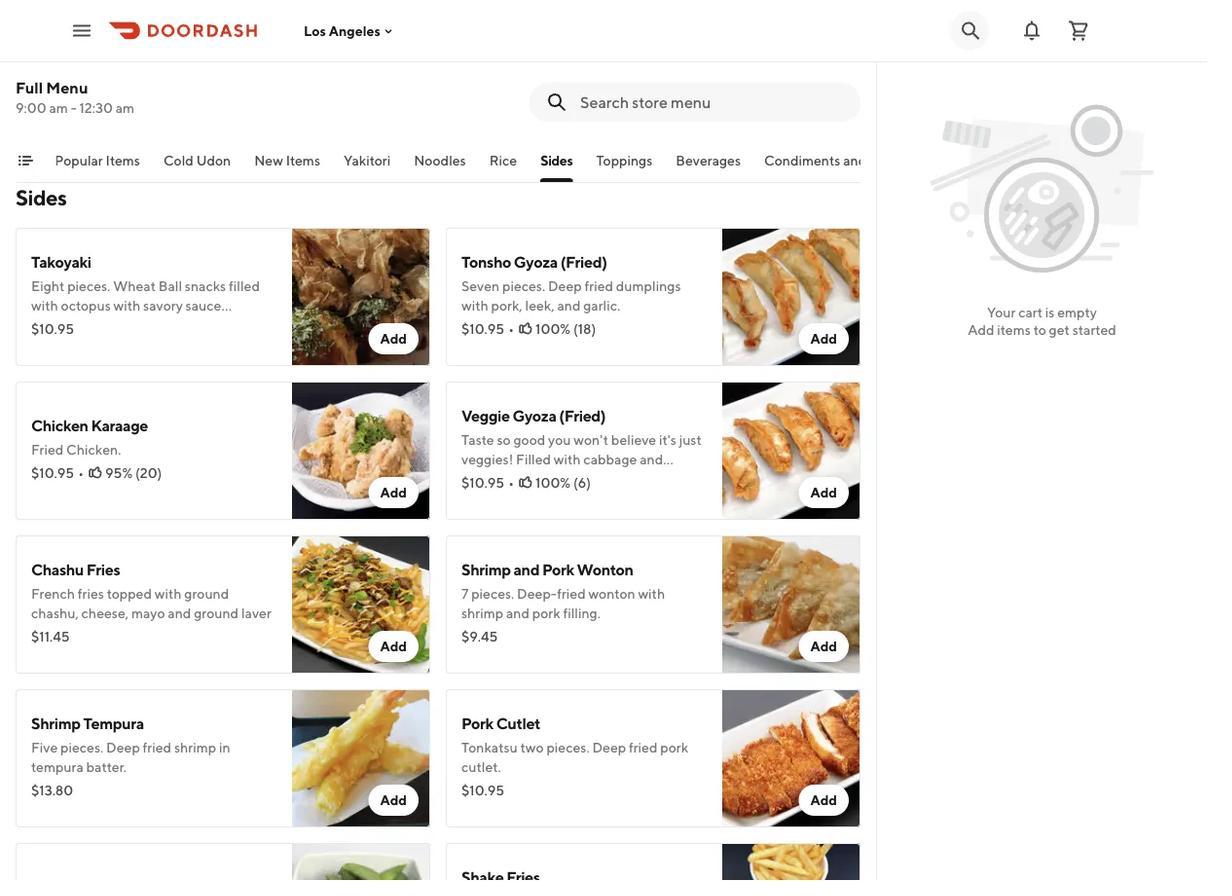 Task type: vqa. For each thing, say whether or not it's contained in the screenshot.
95% (20)
yes



Task type: describe. For each thing, give the bounding box(es) containing it.
over
[[70, 60, 97, 76]]

edamame image
[[292, 843, 430, 881]]

wonton
[[577, 560, 633, 579]]

pork inside pork cutlet tonkatsu two pieces. deep fried pork cutlet. $10.95
[[461, 714, 493, 733]]

shrimp for shrimp tempura
[[31, 714, 80, 733]]

pork cutlet tonkatsu two pieces. deep fried pork cutlet. $10.95
[[461, 714, 688, 798]]

$10.95 for tonsho gyoza (fried)
[[461, 321, 504, 337]]

new
[[254, 152, 283, 168]]

add button for pork cutlet
[[799, 785, 849, 816]]

pork inside pork cutlet tonkatsu two pieces. deep fried pork cutlet. $10.95
[[660, 739, 688, 755]]

your cart is empty add items to get started
[[968, 304, 1116, 338]]

with down eight
[[31, 297, 58, 313]]

beverages
[[676, 152, 741, 168]]

pieces. inside shrimp and pork wonton 7 pieces. deep-fried wonton with shrimp and pork filling. $9.45
[[471, 586, 514, 602]]

shrimp inside shrimp and pork wonton 7 pieces. deep-fried wonton with shrimp and pork filling. $9.45
[[461, 605, 503, 621]]

batter.
[[86, 759, 126, 775]]

deep inside 'shrimp tempura five pieces. deep fried shrimp in tempura batter. $13.80'
[[106, 739, 140, 755]]

1 vertical spatial ground
[[194, 605, 239, 621]]

chashu fries image
[[292, 535, 430, 674]]

chicken.
[[66, 441, 121, 458]]

items
[[997, 322, 1031, 338]]

sauce inside the takoyaki eight pieces. wheat ball snacks filled with octopus with savory sauce garnished with bonito shavings and green laver.
[[186, 297, 221, 313]]

pork cutlet image
[[722, 689, 861, 827]]

add button for shrimp tempura
[[368, 785, 419, 816]]

add for two
[[810, 792, 837, 808]]

(fried) for veggie gyoza (fried)
[[559, 406, 606, 425]]

octopus
[[61, 297, 111, 313]]

cart
[[1018, 304, 1043, 320]]

shrimp inside tempura rice four shrimp tempuras with tempura sauce over rice. $16.70
[[62, 40, 104, 56]]

tonkatsu
[[461, 739, 518, 755]]

bonito
[[125, 317, 165, 333]]

with inside chashu fries french fries topped with ground chashu, cheese, mayo and ground laver $11.45
[[155, 586, 182, 602]]

menu
[[46, 78, 88, 97]]

eight
[[31, 278, 65, 294]]

$11.45
[[31, 628, 70, 644]]

1 vertical spatial rice
[[489, 152, 517, 168]]

cold
[[163, 152, 194, 168]]

add button for tonsho gyoza (fried)
[[799, 323, 849, 354]]

mayo
[[131, 605, 165, 621]]

chicken karaage fried chicken.
[[31, 416, 148, 458]]

popular items button
[[55, 151, 140, 182]]

deep-
[[517, 586, 557, 602]]

0 vertical spatial sides
[[540, 152, 573, 168]]

tempura rice image
[[292, 0, 430, 128]]

your
[[987, 304, 1016, 320]]

savory
[[143, 297, 183, 313]]

yakitori button
[[344, 151, 391, 182]]

gyoza for veggie
[[513, 406, 556, 425]]

with inside tonsho gyoza (fried) seven pieces. deep fried dumplings with pork, leek, and garlic.
[[461, 297, 488, 313]]

get
[[1049, 322, 1070, 338]]

is
[[1045, 304, 1055, 320]]

shrimp for shrimp and pork wonton
[[461, 560, 511, 579]]

condiments and utensils
[[764, 152, 919, 168]]

pieces. inside pork cutlet tonkatsu two pieces. deep fried pork cutlet. $10.95
[[547, 739, 590, 755]]

green
[[31, 336, 67, 352]]

toppings button
[[596, 151, 653, 182]]

-
[[71, 100, 77, 116]]

and inside tonsho gyoza (fried) seven pieces. deep fried dumplings with pork, leek, and garlic.
[[557, 297, 581, 313]]

pieces. inside 'shrimp tempura five pieces. deep fried shrimp in tempura batter. $13.80'
[[60, 739, 103, 755]]

• for tonsho
[[508, 321, 514, 337]]

add button for shrimp and pork wonton
[[799, 631, 849, 662]]

los angeles
[[304, 23, 381, 39]]

$10.95 • for tonsho
[[461, 321, 514, 337]]

tempura inside tempura rice four shrimp tempuras with tempura sauce over rice. $16.70
[[31, 15, 92, 34]]

tonsho gyoza (fried) image
[[722, 228, 861, 366]]

with down the wheat
[[113, 297, 140, 313]]

five
[[31, 739, 58, 755]]

$10.95 down octopus
[[31, 321, 74, 337]]

new items button
[[254, 151, 320, 182]]

tempura rice four shrimp tempuras with tempura sauce over rice. $16.70
[[31, 15, 250, 99]]

100% for tonsho gyoza (fried)
[[535, 321, 571, 337]]

pieces. inside the takoyaki eight pieces. wheat ball snacks filled with octopus with savory sauce garnished with bonito shavings and green laver.
[[67, 278, 110, 294]]

add button for takoyaki
[[368, 323, 419, 354]]

empty
[[1057, 304, 1097, 320]]

utensils
[[869, 152, 919, 168]]

veggie
[[461, 406, 510, 425]]

rice button
[[489, 151, 517, 182]]

los
[[304, 23, 326, 39]]

four
[[31, 40, 60, 56]]

add button for chashu fries
[[368, 631, 419, 662]]

items for popular items
[[106, 152, 140, 168]]

shake fries image
[[722, 843, 861, 881]]

cold udon button
[[163, 151, 231, 182]]

wonton
[[588, 586, 635, 602]]

takoyaki eight pieces. wheat ball snacks filled with octopus with savory sauce garnished with bonito shavings and green laver.
[[31, 253, 260, 352]]

laver.
[[70, 336, 102, 352]]

open menu image
[[70, 19, 93, 42]]

chashu,
[[31, 605, 79, 621]]

karaage
[[91, 416, 148, 435]]

condiments
[[764, 152, 840, 168]]

add for seven
[[810, 330, 837, 347]]

tonsho
[[461, 253, 511, 271]]

add for wheat
[[380, 330, 407, 347]]

$9.45
[[461, 628, 498, 644]]

chashu fries french fries topped with ground chashu, cheese, mayo and ground laver $11.45
[[31, 560, 271, 644]]

95% (20)
[[105, 465, 162, 481]]

and inside the takoyaki eight pieces. wheat ball snacks filled with octopus with savory sauce garnished with bonito shavings and green laver.
[[224, 317, 247, 333]]

udon
[[196, 152, 231, 168]]

beverages button
[[676, 151, 741, 182]]

to
[[1033, 322, 1046, 338]]

pork inside shrimp and pork wonton 7 pieces. deep-fried wonton with shrimp and pork filling. $9.45
[[532, 605, 560, 621]]

• for chicken
[[78, 465, 84, 481]]

gyoza for tonsho
[[514, 253, 558, 271]]

add for pieces.
[[380, 792, 407, 808]]

$10.95 inside pork cutlet tonkatsu two pieces. deep fried pork cutlet. $10.95
[[461, 782, 504, 798]]

cutlet.
[[461, 759, 501, 775]]

noodles
[[414, 152, 466, 168]]

deep for tonkatsu
[[592, 739, 626, 755]]

shrimp and pork wonton 7 pieces. deep-fried wonton with shrimp and pork filling. $9.45
[[461, 560, 665, 644]]

(20)
[[135, 465, 162, 481]]

• left 100% (6)
[[508, 475, 514, 491]]

noodles button
[[414, 151, 466, 182]]

two
[[520, 739, 544, 755]]

and down 'deep-'
[[506, 605, 530, 621]]

add inside your cart is empty add items to get started
[[968, 322, 994, 338]]

0 horizontal spatial sides
[[16, 185, 67, 210]]

add for wonton
[[810, 638, 837, 654]]

garlic.
[[583, 297, 620, 313]]



Task type: locate. For each thing, give the bounding box(es) containing it.
french
[[31, 586, 75, 602]]

shrimp inside 'shrimp tempura five pieces. deep fried shrimp in tempura batter. $13.80'
[[174, 739, 216, 755]]

1 vertical spatial pork
[[660, 739, 688, 755]]

0 horizontal spatial pork
[[461, 714, 493, 733]]

0 horizontal spatial deep
[[106, 739, 140, 755]]

$13.80
[[31, 782, 73, 798]]

0 vertical spatial sauce
[[31, 60, 67, 76]]

and up 'deep-'
[[513, 560, 539, 579]]

started
[[1072, 322, 1116, 338]]

•
[[508, 321, 514, 337], [78, 465, 84, 481], [508, 475, 514, 491]]

0 horizontal spatial shrimp
[[62, 40, 104, 56]]

0 horizontal spatial am
[[49, 100, 68, 116]]

1 horizontal spatial sides
[[540, 152, 573, 168]]

2 am from the left
[[116, 100, 134, 116]]

fried inside tonsho gyoza (fried) seven pieces. deep fried dumplings with pork, leek, and garlic.
[[585, 278, 613, 294]]

snacks
[[185, 278, 226, 294]]

am
[[49, 100, 68, 116], [116, 100, 134, 116]]

$10.95 • down pork,
[[461, 321, 514, 337]]

and right mayo
[[168, 605, 191, 621]]

fried inside 'shrimp tempura five pieces. deep fried shrimp in tempura batter. $13.80'
[[143, 739, 171, 755]]

notification bell image
[[1020, 19, 1044, 42]]

1 vertical spatial 100%
[[535, 475, 571, 491]]

deep inside pork cutlet tonkatsu two pieces. deep fried pork cutlet. $10.95
[[592, 739, 626, 755]]

1 horizontal spatial items
[[286, 152, 320, 168]]

sauce down the 'snacks'
[[186, 297, 221, 313]]

items for new items
[[286, 152, 320, 168]]

2 horizontal spatial shrimp
[[461, 605, 503, 621]]

(fried) for tonsho gyoza (fried) seven pieces. deep fried dumplings with pork, leek, and garlic.
[[560, 253, 607, 271]]

0 vertical spatial ground
[[184, 586, 229, 602]]

cutlet
[[496, 714, 540, 733]]

popular items
[[55, 152, 140, 168]]

and left utensils
[[843, 152, 867, 168]]

0 vertical spatial tempura
[[198, 40, 250, 56]]

new items
[[254, 152, 320, 168]]

and inside chashu fries french fries topped with ground chashu, cheese, mayo and ground laver $11.45
[[168, 605, 191, 621]]

deep inside tonsho gyoza (fried) seven pieces. deep fried dumplings with pork, leek, and garlic.
[[548, 278, 582, 294]]

0 vertical spatial (fried)
[[560, 253, 607, 271]]

tempura
[[198, 40, 250, 56], [31, 759, 83, 775]]

95%
[[105, 465, 133, 481]]

and inside 'button'
[[843, 152, 867, 168]]

$10.95 • down veggie
[[461, 475, 514, 491]]

shrimp inside 'shrimp tempura five pieces. deep fried shrimp in tempura batter. $13.80'
[[31, 714, 80, 733]]

and down filled
[[224, 317, 247, 333]]

ground left laver
[[194, 605, 239, 621]]

shrimp left in
[[174, 739, 216, 755]]

sides right rice button
[[540, 152, 573, 168]]

veggie gyoza (fried) image
[[722, 382, 861, 520]]

Item Search search field
[[580, 92, 845, 113]]

100% (18)
[[535, 321, 596, 337]]

am right 12:30
[[116, 100, 134, 116]]

• down pork,
[[508, 321, 514, 337]]

garnished
[[31, 317, 92, 333]]

rice right open menu image
[[95, 15, 125, 34]]

los angeles button
[[304, 23, 396, 39]]

rice
[[95, 15, 125, 34], [489, 152, 517, 168]]

deep up leek,
[[548, 278, 582, 294]]

$16.70
[[31, 83, 72, 99]]

tempura inside tempura rice four shrimp tempuras with tempura sauce over rice. $16.70
[[198, 40, 250, 56]]

shrimp
[[62, 40, 104, 56], [461, 605, 503, 621], [174, 739, 216, 755]]

0 items, open order cart image
[[1067, 19, 1090, 42]]

items right popular
[[106, 152, 140, 168]]

$10.95 for veggie gyoza (fried)
[[461, 475, 504, 491]]

1 100% from the top
[[535, 321, 571, 337]]

chicken
[[31, 416, 88, 435]]

add for fries
[[380, 638, 407, 654]]

with
[[168, 40, 195, 56], [31, 297, 58, 313], [113, 297, 140, 313], [461, 297, 488, 313], [95, 317, 122, 333], [155, 586, 182, 602], [638, 586, 665, 602]]

0 vertical spatial gyoza
[[514, 253, 558, 271]]

$10.95 down pork,
[[461, 321, 504, 337]]

1 horizontal spatial pork
[[542, 560, 574, 579]]

fried inside shrimp and pork wonton 7 pieces. deep-fried wonton with shrimp and pork filling. $9.45
[[557, 586, 586, 602]]

0 horizontal spatial rice
[[95, 15, 125, 34]]

1 vertical spatial shrimp
[[461, 605, 503, 621]]

pieces. right 7
[[471, 586, 514, 602]]

1 vertical spatial sauce
[[186, 297, 221, 313]]

100%
[[535, 321, 571, 337], [535, 475, 571, 491]]

popular
[[55, 152, 103, 168]]

chashu
[[31, 560, 84, 579]]

0 horizontal spatial sauce
[[31, 60, 67, 76]]

1 vertical spatial shrimp
[[31, 714, 80, 733]]

(fried)
[[560, 253, 607, 271], [559, 406, 606, 425]]

with up mayo
[[155, 586, 182, 602]]

1 vertical spatial (fried)
[[559, 406, 606, 425]]

shrimp up five
[[31, 714, 80, 733]]

shrimp
[[461, 560, 511, 579], [31, 714, 80, 733]]

gyoza inside tonsho gyoza (fried) seven pieces. deep fried dumplings with pork, leek, and garlic.
[[514, 253, 558, 271]]

$10.95 down fried
[[31, 465, 74, 481]]

fries
[[86, 560, 120, 579]]

$10.95 • for chicken
[[31, 465, 84, 481]]

0 horizontal spatial shrimp
[[31, 714, 80, 733]]

with inside tempura rice four shrimp tempuras with tempura sauce over rice. $16.70
[[168, 40, 195, 56]]

(6)
[[573, 475, 591, 491]]

deep right two
[[592, 739, 626, 755]]

tempura up batter.
[[83, 714, 144, 733]]

0 horizontal spatial pork
[[532, 605, 560, 621]]

ball
[[159, 278, 182, 294]]

1 horizontal spatial tempura
[[198, 40, 250, 56]]

1 horizontal spatial sauce
[[186, 297, 221, 313]]

tempura inside 'shrimp tempura five pieces. deep fried shrimp in tempura batter. $13.80'
[[31, 759, 83, 775]]

fried
[[585, 278, 613, 294], [557, 586, 586, 602], [143, 739, 171, 755], [629, 739, 658, 755]]

0 horizontal spatial items
[[106, 152, 140, 168]]

gyoza up leek,
[[514, 253, 558, 271]]

add button for chicken karaage
[[368, 477, 419, 508]]

cold udon
[[163, 152, 231, 168]]

100% (6)
[[535, 475, 591, 491]]

gyoza right veggie
[[513, 406, 556, 425]]

0 vertical spatial tempura
[[31, 15, 92, 34]]

pork up 'deep-'
[[542, 560, 574, 579]]

pork inside shrimp and pork wonton 7 pieces. deep-fried wonton with shrimp and pork filling. $9.45
[[542, 560, 574, 579]]

shrimp up 7
[[461, 560, 511, 579]]

in
[[219, 739, 230, 755]]

with down 'seven'
[[461, 297, 488, 313]]

items
[[106, 152, 140, 168], [286, 152, 320, 168]]

deep up batter.
[[106, 739, 140, 755]]

pork,
[[491, 297, 522, 313]]

1 horizontal spatial pork
[[660, 739, 688, 755]]

1 vertical spatial sides
[[16, 185, 67, 210]]

(18)
[[573, 321, 596, 337]]

1 horizontal spatial shrimp
[[174, 739, 216, 755]]

9:00
[[16, 100, 46, 116]]

tempura down five
[[31, 759, 83, 775]]

1 vertical spatial tempura
[[31, 759, 83, 775]]

with up "laver."
[[95, 317, 122, 333]]

1 horizontal spatial shrimp
[[461, 560, 511, 579]]

0 vertical spatial pork
[[542, 560, 574, 579]]

dumplings
[[616, 278, 681, 294]]

fried
[[31, 441, 64, 458]]

$10.95 •
[[461, 321, 514, 337], [31, 465, 84, 481], [461, 475, 514, 491]]

filling.
[[563, 605, 601, 621]]

pieces. up batter.
[[60, 739, 103, 755]]

7
[[461, 586, 469, 602]]

with inside shrimp and pork wonton 7 pieces. deep-fried wonton with shrimp and pork filling. $9.45
[[638, 586, 665, 602]]

condiments and utensils button
[[764, 151, 919, 182]]

topped
[[107, 586, 152, 602]]

rice.
[[100, 60, 126, 76]]

takoyaki
[[31, 253, 91, 271]]

deep
[[548, 278, 582, 294], [106, 739, 140, 755], [592, 739, 626, 755]]

2 horizontal spatial deep
[[592, 739, 626, 755]]

add button for veggie gyoza (fried)
[[799, 477, 849, 508]]

(fried) up garlic. at the top of the page
[[560, 253, 607, 271]]

shrimp and pork wonton image
[[722, 535, 861, 674]]

sauce down four on the left top
[[31, 60, 67, 76]]

tempuras
[[107, 40, 165, 56]]

1 vertical spatial pork
[[461, 714, 493, 733]]

shrimp up the $9.45
[[461, 605, 503, 621]]

tempura right tempuras
[[198, 40, 250, 56]]

2 100% from the top
[[535, 475, 571, 491]]

angeles
[[329, 23, 381, 39]]

100% for veggie gyoza (fried)
[[535, 475, 571, 491]]

0 horizontal spatial tempura
[[31, 759, 83, 775]]

pork
[[542, 560, 574, 579], [461, 714, 493, 733]]

fries
[[78, 586, 104, 602]]

rice inside tempura rice four shrimp tempuras with tempura sauce over rice. $16.70
[[95, 15, 125, 34]]

0 vertical spatial shrimp
[[62, 40, 104, 56]]

with right wonton
[[638, 586, 665, 602]]

100% left "(6)"
[[535, 475, 571, 491]]

full menu 9:00 am - 12:30 am
[[16, 78, 134, 116]]

2 vertical spatial shrimp
[[174, 739, 216, 755]]

1 items from the left
[[106, 152, 140, 168]]

pork
[[532, 605, 560, 621], [660, 739, 688, 755]]

$10.95 • down fried
[[31, 465, 84, 481]]

full
[[16, 78, 43, 97]]

2 items from the left
[[286, 152, 320, 168]]

rice right noodles
[[489, 152, 517, 168]]

0 vertical spatial rice
[[95, 15, 125, 34]]

veggie gyoza (fried)
[[461, 406, 606, 425]]

sauce
[[31, 60, 67, 76], [186, 297, 221, 313]]

$10.95 for chicken karaage
[[31, 465, 74, 481]]

$10.95 down veggie
[[461, 475, 504, 491]]

100% down leek,
[[535, 321, 571, 337]]

shrimp tempura image
[[292, 689, 430, 827]]

shrimp tempura five pieces. deep fried shrimp in tempura batter. $13.80
[[31, 714, 230, 798]]

tempura
[[31, 15, 92, 34], [83, 714, 144, 733]]

sides down show menu categories image
[[16, 185, 67, 210]]

with right tempuras
[[168, 40, 195, 56]]

(fried) inside tonsho gyoza (fried) seven pieces. deep fried dumplings with pork, leek, and garlic.
[[560, 253, 607, 271]]

fried inside pork cutlet tonkatsu two pieces. deep fried pork cutlet. $10.95
[[629, 739, 658, 755]]

yakitori
[[344, 152, 391, 168]]

tempura inside 'shrimp tempura five pieces. deep fried shrimp in tempura batter. $13.80'
[[83, 714, 144, 733]]

and up 100% (18) in the top of the page
[[557, 297, 581, 313]]

12:30
[[79, 100, 113, 116]]

chicken karaage image
[[292, 382, 430, 520]]

0 vertical spatial pork
[[532, 605, 560, 621]]

leek,
[[525, 297, 555, 313]]

0 vertical spatial shrimp
[[461, 560, 511, 579]]

• down the chicken.
[[78, 465, 84, 481]]

pork up 'tonkatsu'
[[461, 714, 493, 733]]

(fried) up "(6)"
[[559, 406, 606, 425]]

show menu categories image
[[18, 153, 33, 168]]

1 vertical spatial gyoza
[[513, 406, 556, 425]]

pieces. inside tonsho gyoza (fried) seven pieces. deep fried dumplings with pork, leek, and garlic.
[[502, 278, 545, 294]]

cheese,
[[81, 605, 129, 621]]

0 vertical spatial 100%
[[535, 321, 571, 337]]

am left - at the left
[[49, 100, 68, 116]]

shrimp inside shrimp and pork wonton 7 pieces. deep-fried wonton with shrimp and pork filling. $9.45
[[461, 560, 511, 579]]

1 horizontal spatial am
[[116, 100, 134, 116]]

shavings
[[168, 317, 221, 333]]

pieces. up octopus
[[67, 278, 110, 294]]

sauce inside tempura rice four shrimp tempuras with tempura sauce over rice. $16.70
[[31, 60, 67, 76]]

pieces. right two
[[547, 739, 590, 755]]

1 vertical spatial tempura
[[83, 714, 144, 733]]

1 horizontal spatial rice
[[489, 152, 517, 168]]

filled
[[229, 278, 260, 294]]

laver
[[241, 605, 271, 621]]

pieces. up leek,
[[502, 278, 545, 294]]

1 am from the left
[[49, 100, 68, 116]]

shrimp up the over
[[62, 40, 104, 56]]

tonsho gyoza (fried) seven pieces. deep fried dumplings with pork, leek, and garlic.
[[461, 253, 681, 313]]

add for chicken.
[[380, 484, 407, 500]]

ground right topped
[[184, 586, 229, 602]]

$10.95 down cutlet.
[[461, 782, 504, 798]]

sides
[[540, 152, 573, 168], [16, 185, 67, 210]]

tempura up four on the left top
[[31, 15, 92, 34]]

deep for (fried)
[[548, 278, 582, 294]]

items right "new"
[[286, 152, 320, 168]]

1 horizontal spatial deep
[[548, 278, 582, 294]]

takoyaki image
[[292, 228, 430, 366]]



